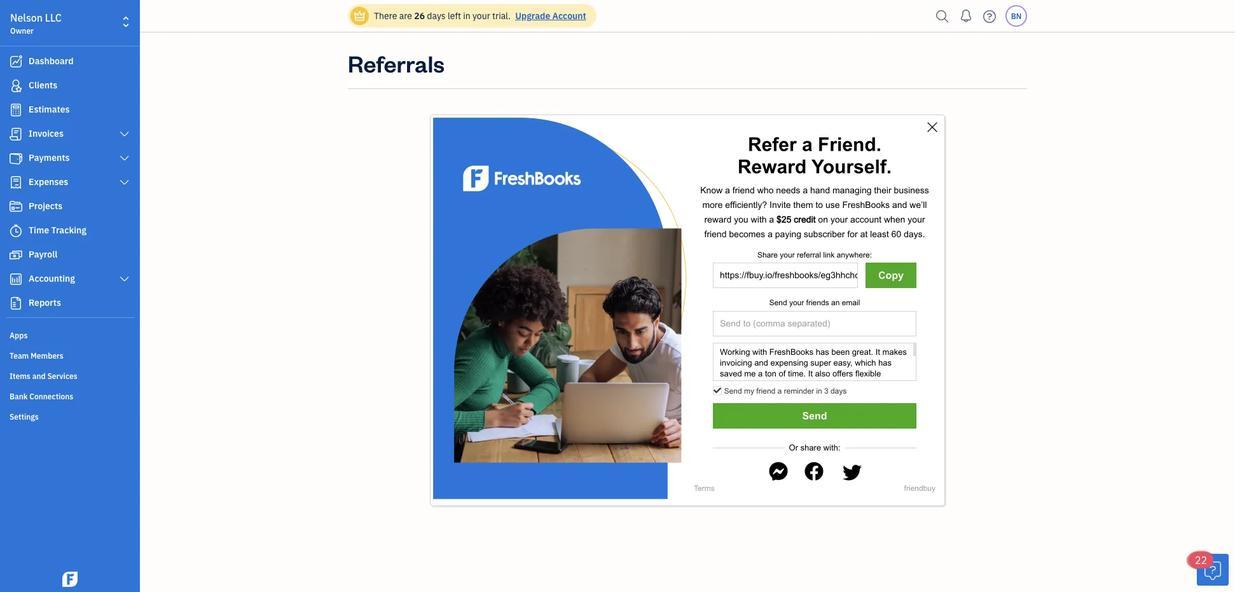 Task type: vqa. For each thing, say whether or not it's contained in the screenshot.
Accept within ACCEPT ALL MAJOR CARDS AND CURRENCIES
no



Task type: describe. For each thing, give the bounding box(es) containing it.
upgrade
[[515, 10, 550, 22]]

projects
[[29, 200, 62, 212]]

and
[[32, 371, 46, 381]]

chart image
[[8, 273, 24, 286]]

team members link
[[3, 345, 136, 364]]

time tracking link
[[3, 219, 136, 242]]

account
[[552, 10, 586, 22]]

items and services
[[10, 371, 77, 381]]

notifications image
[[956, 3, 976, 29]]

team members
[[10, 350, 63, 361]]

dashboard link
[[3, 50, 136, 73]]

main element
[[0, 0, 172, 592]]

payments
[[29, 152, 70, 163]]

timer image
[[8, 225, 24, 237]]

22 button
[[1189, 552, 1229, 586]]

freshbooks image
[[60, 572, 80, 587]]

chevron large down image for expenses
[[119, 177, 130, 188]]

bank connections link
[[3, 386, 136, 405]]

nelson
[[10, 11, 43, 24]]

items
[[10, 371, 30, 381]]

services
[[47, 371, 77, 381]]

money image
[[8, 249, 24, 261]]

expenses
[[29, 176, 68, 188]]

search image
[[932, 7, 953, 26]]

connections
[[29, 391, 73, 401]]

clients
[[29, 79, 57, 91]]

payroll link
[[3, 244, 136, 267]]

trial.
[[492, 10, 511, 22]]

report image
[[8, 297, 24, 310]]

payroll
[[29, 248, 57, 260]]

estimates
[[29, 103, 70, 115]]

apps
[[10, 330, 28, 340]]

owner
[[10, 25, 34, 36]]

go to help image
[[980, 7, 1000, 26]]

project image
[[8, 200, 24, 213]]

bn
[[1011, 11, 1022, 21]]

client image
[[8, 80, 24, 92]]

there
[[374, 10, 397, 22]]

members
[[31, 350, 63, 361]]

there are 26 days left in your trial. upgrade account
[[374, 10, 586, 22]]



Task type: locate. For each thing, give the bounding box(es) containing it.
2 chevron large down image from the top
[[119, 177, 130, 188]]

payments link
[[3, 147, 136, 170]]

resource center badge image
[[1197, 554, 1229, 586]]

1 vertical spatial chevron large down image
[[119, 274, 130, 284]]

accounting link
[[3, 268, 136, 291]]

chevron large down image inside accounting link
[[119, 274, 130, 284]]

apps link
[[3, 325, 136, 344]]

22
[[1195, 554, 1207, 567]]

chevron large down image inside expenses link
[[119, 177, 130, 188]]

reports
[[29, 297, 61, 308]]

settings
[[10, 412, 39, 422]]

nelson llc owner
[[10, 11, 62, 36]]

bn button
[[1006, 5, 1027, 27]]

time tracking
[[29, 224, 86, 236]]

crown image
[[353, 9, 366, 23]]

bank connections
[[10, 391, 73, 401]]

1 chevron large down image from the top
[[119, 129, 130, 139]]

in
[[463, 10, 470, 22]]

1 vertical spatial chevron large down image
[[119, 177, 130, 188]]

dashboard image
[[8, 55, 24, 68]]

payment image
[[8, 152, 24, 165]]

team
[[10, 350, 29, 361]]

invoice image
[[8, 128, 24, 141]]

invoices link
[[3, 123, 136, 146]]

invoices
[[29, 128, 64, 139]]

chevron large down image up projects link
[[119, 177, 130, 188]]

2 chevron large down image from the top
[[119, 274, 130, 284]]

estimates link
[[3, 99, 136, 121]]

chevron large down image
[[119, 129, 130, 139], [119, 274, 130, 284]]

1 chevron large down image from the top
[[119, 153, 130, 163]]

chevron large down image for accounting
[[119, 274, 130, 284]]

dashboard
[[29, 55, 74, 67]]

referrals
[[348, 48, 445, 78]]

accounting
[[29, 273, 75, 284]]

chevron large down image inside invoices "link"
[[119, 129, 130, 139]]

0 vertical spatial chevron large down image
[[119, 153, 130, 163]]

chevron large down image down invoices "link"
[[119, 153, 130, 163]]

chevron large down image up reports link
[[119, 274, 130, 284]]

0 vertical spatial chevron large down image
[[119, 129, 130, 139]]

expense image
[[8, 176, 24, 189]]

tracking
[[51, 224, 86, 236]]

settings link
[[3, 406, 136, 426]]

bank
[[10, 391, 28, 401]]

time
[[29, 224, 49, 236]]

chevron large down image
[[119, 153, 130, 163], [119, 177, 130, 188]]

projects link
[[3, 195, 136, 218]]

items and services link
[[3, 366, 136, 385]]

chevron large down image for payments
[[119, 153, 130, 163]]

upgrade account link
[[513, 10, 586, 22]]

llc
[[45, 11, 62, 24]]

chevron large down image for invoices
[[119, 129, 130, 139]]

left
[[448, 10, 461, 22]]

chevron large down image up payments 'link'
[[119, 129, 130, 139]]

reports link
[[3, 292, 136, 315]]

expenses link
[[3, 171, 136, 194]]

estimate image
[[8, 104, 24, 116]]

26
[[414, 10, 425, 22]]

days
[[427, 10, 446, 22]]

clients link
[[3, 74, 136, 97]]

your
[[473, 10, 490, 22]]

are
[[399, 10, 412, 22]]



